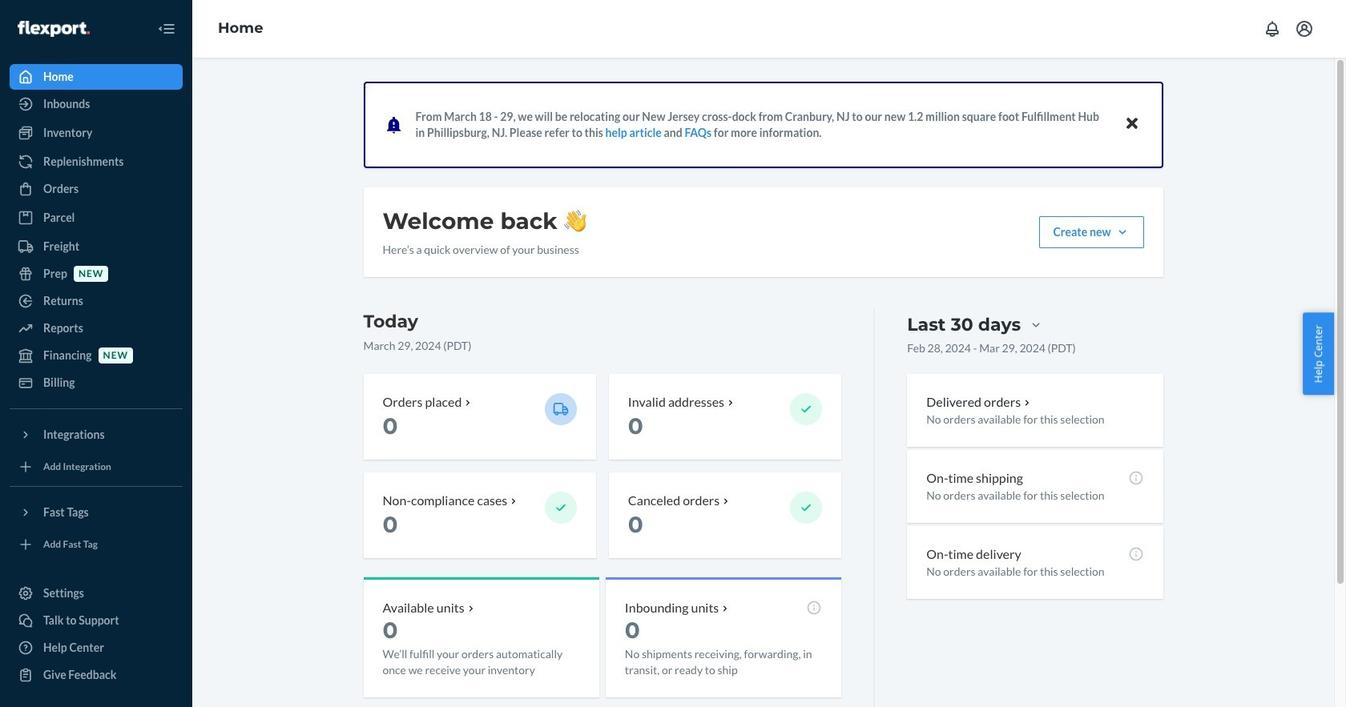 Task type: locate. For each thing, give the bounding box(es) containing it.
flexport logo image
[[18, 21, 90, 37]]

hand-wave emoji image
[[564, 210, 586, 232]]

open notifications image
[[1263, 19, 1282, 38]]

close navigation image
[[157, 19, 176, 38]]



Task type: describe. For each thing, give the bounding box(es) containing it.
open account menu image
[[1295, 19, 1314, 38]]

close image
[[1126, 114, 1137, 133]]



Task type: vqa. For each thing, say whether or not it's contained in the screenshot.
Storage
no



